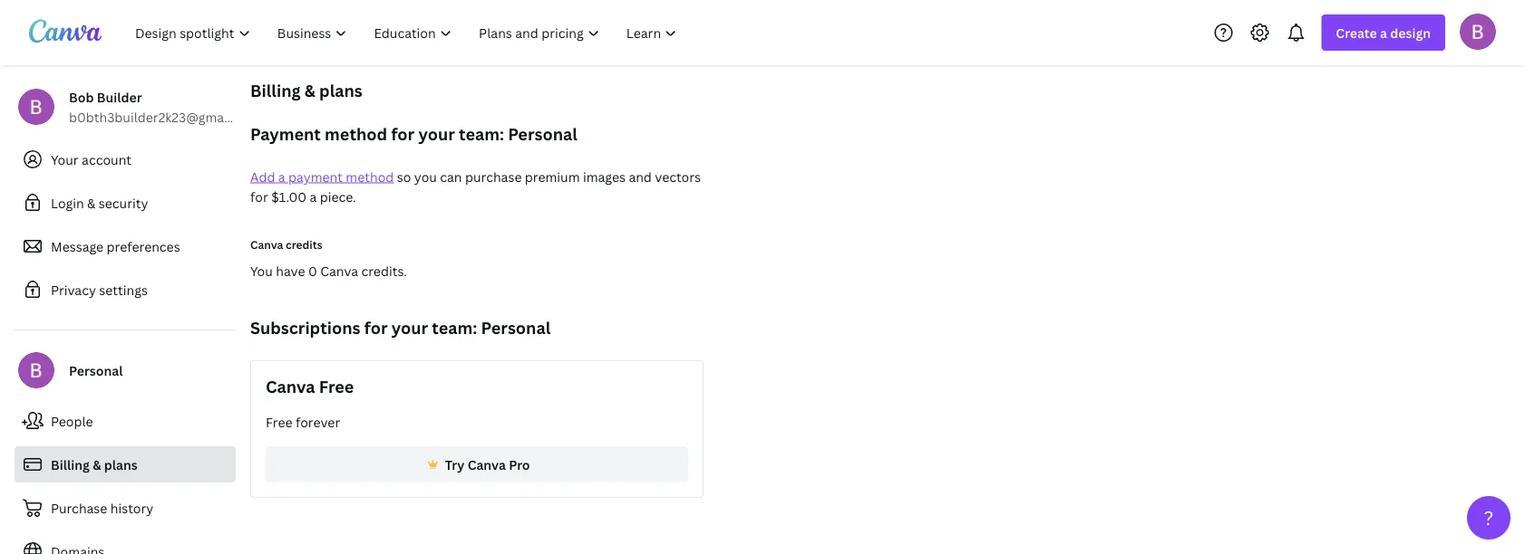 Task type: describe. For each thing, give the bounding box(es) containing it.
credits
[[286, 237, 323, 252]]

design
[[1390, 24, 1431, 41]]

b0bth3builder2k23@gmail.com
[[69, 108, 261, 126]]

0 horizontal spatial free
[[266, 414, 292, 431]]

bob builder image
[[1460, 13, 1496, 50]]

billing inside billing & plans "link"
[[51, 457, 90, 474]]

purchase
[[51, 500, 107, 517]]

for inside so you can purchase premium images and vectors for $1.00 a piece.
[[250, 188, 268, 205]]

purchase
[[465, 168, 522, 185]]

have
[[276, 263, 305, 280]]

0 vertical spatial &
[[305, 79, 315, 102]]

0 vertical spatial team:
[[459, 123, 504, 145]]

payment
[[250, 123, 321, 145]]

create a design
[[1336, 24, 1431, 41]]

your account link
[[15, 141, 236, 178]]

add
[[250, 168, 275, 185]]

subscriptions
[[250, 317, 360, 339]]

2 horizontal spatial for
[[391, 123, 415, 145]]

& for login & security link
[[87, 195, 96, 212]]

1 horizontal spatial billing & plans
[[250, 79, 363, 102]]

top level navigation element
[[123, 15, 692, 51]]

canva credits
[[250, 237, 323, 252]]

& for billing & plans "link"
[[93, 457, 101, 474]]

? button
[[1467, 497, 1511, 540]]

purchase history link
[[15, 491, 236, 527]]

you
[[414, 168, 437, 185]]

0
[[308, 263, 317, 280]]

and
[[629, 168, 652, 185]]

purchase history
[[51, 500, 154, 517]]

subscriptions for your team: personal
[[250, 317, 551, 339]]

billing & plans link
[[15, 447, 236, 483]]

vectors
[[655, 168, 701, 185]]

1 horizontal spatial free
[[319, 376, 354, 398]]

$1.00
[[271, 188, 307, 205]]

1 vertical spatial your
[[392, 317, 428, 339]]

1 vertical spatial method
[[346, 168, 394, 185]]

message preferences link
[[15, 229, 236, 265]]

login & security link
[[15, 185, 236, 221]]

login
[[51, 195, 84, 212]]

1 vertical spatial team:
[[432, 317, 477, 339]]

plans inside billing & plans "link"
[[104, 457, 138, 474]]

security
[[99, 195, 148, 212]]

a for design
[[1380, 24, 1387, 41]]

premium
[[525, 168, 580, 185]]

images
[[583, 168, 626, 185]]



Task type: locate. For each thing, give the bounding box(es) containing it.
billing
[[250, 79, 301, 102], [51, 457, 90, 474]]

method left so
[[346, 168, 394, 185]]

privacy settings
[[51, 282, 148, 299]]

credits.
[[361, 263, 407, 280]]

1 horizontal spatial billing
[[250, 79, 301, 102]]

for
[[391, 123, 415, 145], [250, 188, 268, 205], [364, 317, 388, 339]]

method
[[325, 123, 387, 145], [346, 168, 394, 185]]

forever
[[296, 414, 340, 431]]

settings
[[99, 282, 148, 299]]

so you can purchase premium images and vectors for $1.00 a piece.
[[250, 168, 701, 205]]

free left "forever"
[[266, 414, 292, 431]]

0 vertical spatial your
[[418, 123, 455, 145]]

account
[[82, 151, 132, 168]]

add a payment method
[[250, 168, 394, 185]]

0 horizontal spatial billing
[[51, 457, 90, 474]]

piece.
[[320, 188, 356, 205]]

&
[[305, 79, 315, 102], [87, 195, 96, 212], [93, 457, 101, 474]]

0 vertical spatial method
[[325, 123, 387, 145]]

1 horizontal spatial for
[[364, 317, 388, 339]]

1 vertical spatial personal
[[481, 317, 551, 339]]

0 vertical spatial free
[[319, 376, 354, 398]]

canva right 'try'
[[468, 457, 506, 474]]

billing & plans up purchase history
[[51, 457, 138, 474]]

your up 'you'
[[418, 123, 455, 145]]

& right login
[[87, 195, 96, 212]]

bob builder b0bth3builder2k23@gmail.com
[[69, 88, 261, 126]]

2 vertical spatial &
[[93, 457, 101, 474]]

try canva pro button
[[266, 447, 688, 483]]

billing down "people"
[[51, 457, 90, 474]]

preferences
[[107, 238, 180, 255]]

1 vertical spatial a
[[278, 168, 285, 185]]

try canva pro
[[445, 457, 530, 474]]

& up payment at the left
[[305, 79, 315, 102]]

bob
[[69, 88, 94, 106]]

a inside so you can purchase premium images and vectors for $1.00 a piece.
[[310, 188, 317, 205]]

billing & plans inside "link"
[[51, 457, 138, 474]]

so
[[397, 168, 411, 185]]

billing & plans up payment at the left
[[250, 79, 363, 102]]

& up purchase history
[[93, 457, 101, 474]]

canva up the you on the left
[[250, 237, 283, 252]]

free
[[319, 376, 354, 398], [266, 414, 292, 431]]

0 vertical spatial a
[[1380, 24, 1387, 41]]

message preferences
[[51, 238, 180, 255]]

free up "forever"
[[319, 376, 354, 398]]

payment
[[288, 168, 343, 185]]

a inside dropdown button
[[1380, 24, 1387, 41]]

2 vertical spatial for
[[364, 317, 388, 339]]

2 vertical spatial personal
[[69, 362, 123, 379]]

people
[[51, 413, 93, 430]]

for up so
[[391, 123, 415, 145]]

a down payment
[[310, 188, 317, 205]]

create a design button
[[1322, 15, 1445, 51]]

canva inside "button"
[[468, 457, 506, 474]]

team:
[[459, 123, 504, 145], [432, 317, 477, 339]]

try
[[445, 457, 465, 474]]

payment method for your team: personal
[[250, 123, 578, 145]]

can
[[440, 168, 462, 185]]

you have 0 canva credits.
[[250, 263, 407, 280]]

your down the credits.
[[392, 317, 428, 339]]

1 vertical spatial for
[[250, 188, 268, 205]]

personal
[[508, 123, 578, 145], [481, 317, 551, 339], [69, 362, 123, 379]]

1 vertical spatial plans
[[104, 457, 138, 474]]

a right add
[[278, 168, 285, 185]]

a left design
[[1380, 24, 1387, 41]]

0 vertical spatial billing
[[250, 79, 301, 102]]

canva right 0
[[320, 263, 358, 280]]

0 vertical spatial for
[[391, 123, 415, 145]]

1 vertical spatial free
[[266, 414, 292, 431]]

& inside "link"
[[93, 457, 101, 474]]

canva
[[250, 237, 283, 252], [320, 263, 358, 280], [266, 376, 315, 398], [468, 457, 506, 474]]

0 vertical spatial billing & plans
[[250, 79, 363, 102]]

for down the credits.
[[364, 317, 388, 339]]

for down add
[[250, 188, 268, 205]]

message
[[51, 238, 103, 255]]

plans up purchase history link
[[104, 457, 138, 474]]

0 vertical spatial plans
[[319, 79, 363, 102]]

1 horizontal spatial a
[[310, 188, 317, 205]]

1 vertical spatial billing
[[51, 457, 90, 474]]

privacy settings link
[[15, 272, 236, 308]]

you
[[250, 263, 273, 280]]

0 vertical spatial personal
[[508, 123, 578, 145]]

plans up payment at the left
[[319, 79, 363, 102]]

1 vertical spatial &
[[87, 195, 96, 212]]

1 vertical spatial billing & plans
[[51, 457, 138, 474]]

0 horizontal spatial a
[[278, 168, 285, 185]]

a
[[1380, 24, 1387, 41], [278, 168, 285, 185], [310, 188, 317, 205]]

privacy
[[51, 282, 96, 299]]

create
[[1336, 24, 1377, 41]]

pro
[[509, 457, 530, 474]]

2 horizontal spatial a
[[1380, 24, 1387, 41]]

method up add a payment method
[[325, 123, 387, 145]]

free forever
[[266, 414, 340, 431]]

canva free
[[266, 376, 354, 398]]

builder
[[97, 88, 142, 106]]

history
[[110, 500, 154, 517]]

billing up payment at the left
[[250, 79, 301, 102]]

1 horizontal spatial plans
[[319, 79, 363, 102]]

0 horizontal spatial billing & plans
[[51, 457, 138, 474]]

your
[[418, 123, 455, 145], [392, 317, 428, 339]]

canva up the free forever
[[266, 376, 315, 398]]

plans
[[319, 79, 363, 102], [104, 457, 138, 474]]

0 horizontal spatial plans
[[104, 457, 138, 474]]

2 vertical spatial a
[[310, 188, 317, 205]]

your
[[51, 151, 79, 168]]

login & security
[[51, 195, 148, 212]]

?
[[1484, 506, 1494, 531]]

0 horizontal spatial for
[[250, 188, 268, 205]]

a for payment
[[278, 168, 285, 185]]

billing & plans
[[250, 79, 363, 102], [51, 457, 138, 474]]

people link
[[15, 404, 236, 440]]

your account
[[51, 151, 132, 168]]

add a payment method link
[[250, 168, 394, 185]]



Task type: vqa. For each thing, say whether or not it's contained in the screenshot.
0
yes



